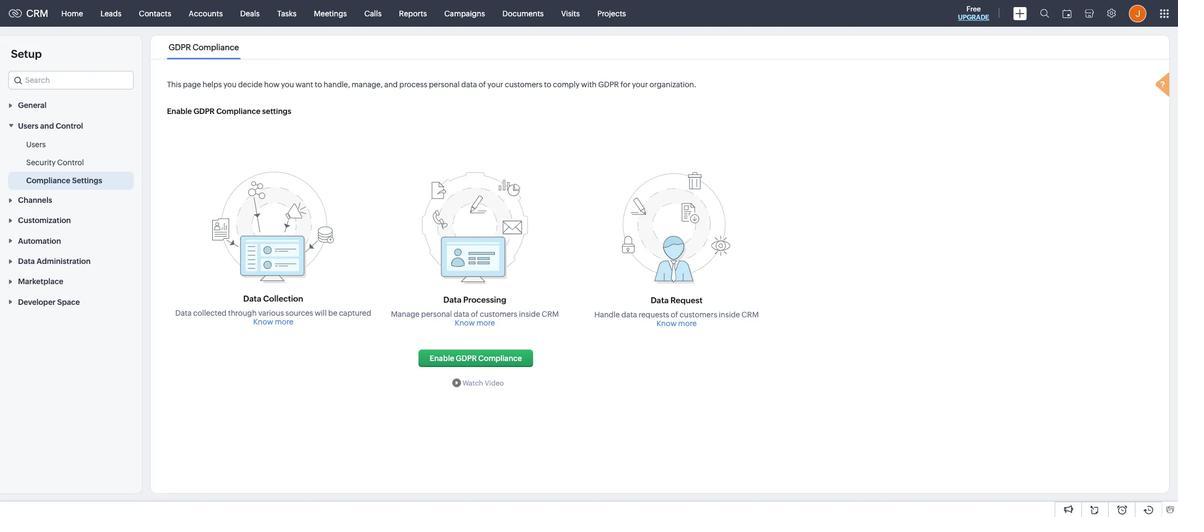 Task type: locate. For each thing, give the bounding box(es) containing it.
1 horizontal spatial more
[[477, 319, 495, 328]]

know down the collection
[[253, 318, 273, 326]]

video
[[485, 379, 504, 388]]

1 horizontal spatial inside
[[719, 311, 740, 319]]

users up users link at the top of page
[[18, 122, 38, 130]]

0 horizontal spatial and
[[40, 122, 54, 130]]

1 vertical spatial enable
[[430, 354, 455, 363]]

data for request
[[651, 296, 669, 305]]

1 horizontal spatial your
[[632, 80, 648, 89]]

data left collected
[[175, 309, 192, 318]]

compliance inside button
[[479, 354, 522, 363]]

control inside users and control dropdown button
[[56, 122, 83, 130]]

upgrade
[[959, 14, 990, 21]]

security control link
[[26, 157, 84, 168]]

home
[[61, 9, 83, 18]]

free upgrade
[[959, 5, 990, 21]]

channels
[[18, 196, 52, 205]]

to
[[315, 80, 322, 89], [544, 80, 552, 89]]

control down the general dropdown button
[[56, 122, 83, 130]]

customers inside data processing manage personal data of customers inside crm know more
[[480, 310, 518, 319]]

control up compliance settings link
[[57, 158, 84, 167]]

crm
[[26, 8, 48, 19], [542, 310, 559, 319], [742, 311, 759, 319]]

1 vertical spatial and
[[40, 122, 54, 130]]

users link
[[26, 139, 46, 150]]

you right how
[[281, 80, 294, 89]]

know down request
[[657, 319, 677, 328]]

customers
[[505, 80, 543, 89], [480, 310, 518, 319], [680, 311, 718, 319]]

2 horizontal spatial know
[[657, 319, 677, 328]]

to left comply
[[544, 80, 552, 89]]

and up users link at the top of page
[[40, 122, 54, 130]]

1 horizontal spatial enable
[[430, 354, 455, 363]]

profile element
[[1123, 0, 1154, 26]]

data
[[18, 257, 35, 266], [243, 294, 261, 304], [444, 295, 462, 305], [651, 296, 669, 305], [175, 309, 192, 318]]

be
[[328, 309, 338, 318]]

users and control region
[[0, 136, 142, 190]]

and inside dropdown button
[[40, 122, 54, 130]]

personal
[[429, 80, 460, 89], [421, 310, 452, 319]]

to right want
[[315, 80, 322, 89]]

enable
[[167, 107, 192, 116], [430, 354, 455, 363]]

helps
[[203, 80, 222, 89]]

inside inside data request handle data requests of customers inside crm know more
[[719, 311, 740, 319]]

data inside data processing manage personal data of customers inside crm know more
[[444, 295, 462, 305]]

0 horizontal spatial enable
[[167, 107, 192, 116]]

crm inside data request handle data requests of customers inside crm know more
[[742, 311, 759, 319]]

more inside data request handle data requests of customers inside crm know more
[[679, 319, 697, 328]]

data inside data request handle data requests of customers inside crm know more
[[622, 311, 637, 319]]

1 horizontal spatial crm
[[542, 310, 559, 319]]

personal inside data processing manage personal data of customers inside crm know more
[[421, 310, 452, 319]]

customers for data processing
[[480, 310, 518, 319]]

0 horizontal spatial you
[[224, 80, 237, 89]]

None field
[[8, 71, 134, 90]]

customers for data request
[[680, 311, 718, 319]]

0 horizontal spatial inside
[[519, 310, 540, 319]]

enable gdpr compliance settings
[[167, 107, 292, 116]]

customers down the processing
[[480, 310, 518, 319]]

1 horizontal spatial and
[[384, 80, 398, 89]]

enable inside button
[[430, 354, 455, 363]]

your
[[488, 80, 504, 89], [632, 80, 648, 89]]

deals link
[[232, 0, 269, 26]]

of
[[479, 80, 486, 89], [471, 310, 478, 319], [671, 311, 679, 319]]

crm for data processing
[[542, 310, 559, 319]]

compliance up video
[[479, 354, 522, 363]]

1 your from the left
[[488, 80, 504, 89]]

deals
[[240, 9, 260, 18]]

of for data request
[[671, 311, 679, 319]]

inside inside data processing manage personal data of customers inside crm know more
[[519, 310, 540, 319]]

gdpr left for
[[598, 80, 619, 89]]

contacts link
[[130, 0, 180, 26]]

know inside data processing manage personal data of customers inside crm know more
[[455, 319, 475, 328]]

reports
[[399, 9, 427, 18]]

gdpr
[[169, 43, 191, 52], [598, 80, 619, 89], [194, 107, 215, 116], [456, 354, 477, 363]]

and left process
[[384, 80, 398, 89]]

space
[[57, 298, 80, 307]]

sources
[[286, 309, 313, 318]]

inside for processing
[[519, 310, 540, 319]]

data up through
[[243, 294, 261, 304]]

0 vertical spatial and
[[384, 80, 398, 89]]

calendar image
[[1063, 9, 1072, 18]]

this
[[167, 80, 182, 89]]

control
[[56, 122, 83, 130], [57, 158, 84, 167]]

processing
[[464, 295, 507, 305]]

users and control button
[[0, 115, 142, 136]]

compliance down accounts
[[193, 43, 239, 52]]

2 horizontal spatial crm
[[742, 311, 759, 319]]

of inside data request handle data requests of customers inside crm know more
[[671, 311, 679, 319]]

of for data processing
[[471, 310, 478, 319]]

data up requests
[[651, 296, 669, 305]]

2 your from the left
[[632, 80, 648, 89]]

data down automation
[[18, 257, 35, 266]]

users inside users and control region
[[26, 140, 46, 149]]

inside for request
[[719, 311, 740, 319]]

compliance down "security control"
[[26, 176, 70, 185]]

users
[[18, 122, 38, 130], [26, 140, 46, 149]]

visits link
[[553, 0, 589, 26]]

compliance settings link
[[26, 175, 102, 186]]

data inside dropdown button
[[18, 257, 35, 266]]

security control
[[26, 158, 84, 167]]

personal right process
[[429, 80, 460, 89]]

data left the processing
[[444, 295, 462, 305]]

more
[[275, 318, 294, 326], [477, 319, 495, 328], [679, 319, 697, 328]]

crm inside data processing manage personal data of customers inside crm know more
[[542, 310, 559, 319]]

users for users
[[26, 140, 46, 149]]

personal right manage
[[421, 310, 452, 319]]

more down the processing
[[477, 319, 495, 328]]

enable for enable gdpr compliance
[[430, 354, 455, 363]]

you right helps
[[224, 80, 237, 89]]

0 horizontal spatial of
[[471, 310, 478, 319]]

data inside data request handle data requests of customers inside crm know more
[[651, 296, 669, 305]]

data administration
[[18, 257, 91, 266]]

you
[[224, 80, 237, 89], [281, 80, 294, 89]]

profile image
[[1130, 5, 1147, 22]]

1 to from the left
[[315, 80, 322, 89]]

0 horizontal spatial to
[[315, 80, 322, 89]]

0 horizontal spatial more
[[275, 318, 294, 326]]

automation
[[18, 237, 61, 246]]

1 horizontal spatial to
[[544, 80, 552, 89]]

0 vertical spatial control
[[56, 122, 83, 130]]

1 horizontal spatial you
[[281, 80, 294, 89]]

request
[[671, 296, 703, 305]]

users up "security"
[[26, 140, 46, 149]]

will
[[315, 309, 327, 318]]

watch video
[[463, 379, 504, 388]]

1 vertical spatial users
[[26, 140, 46, 149]]

2 you from the left
[[281, 80, 294, 89]]

2 horizontal spatial more
[[679, 319, 697, 328]]

know inside data request handle data requests of customers inside crm know more
[[657, 319, 677, 328]]

customization button
[[0, 210, 142, 231]]

marketplace
[[18, 278, 63, 286]]

more inside data processing manage personal data of customers inside crm know more
[[477, 319, 495, 328]]

watch
[[463, 379, 484, 388]]

create menu element
[[1007, 0, 1034, 26]]

1 vertical spatial personal
[[421, 310, 452, 319]]

page
[[183, 80, 201, 89]]

through
[[228, 309, 257, 318]]

gdpr inside button
[[456, 354, 477, 363]]

gdpr down helps
[[194, 107, 215, 116]]

0 vertical spatial enable
[[167, 107, 192, 116]]

0 horizontal spatial your
[[488, 80, 504, 89]]

1 vertical spatial control
[[57, 158, 84, 167]]

0 horizontal spatial know
[[253, 318, 273, 326]]

customers down request
[[680, 311, 718, 319]]

tasks link
[[269, 0, 305, 26]]

0 vertical spatial users
[[18, 122, 38, 130]]

process
[[400, 80, 428, 89]]

gdpr up watch
[[456, 354, 477, 363]]

inside
[[519, 310, 540, 319], [719, 311, 740, 319]]

calls
[[365, 9, 382, 18]]

projects
[[598, 9, 626, 18]]

captured
[[339, 309, 371, 318]]

2 horizontal spatial of
[[671, 311, 679, 319]]

more down the collection
[[275, 318, 294, 326]]

users inside users and control dropdown button
[[18, 122, 38, 130]]

know down the processing
[[455, 319, 475, 328]]

know
[[253, 318, 273, 326], [455, 319, 475, 328], [657, 319, 677, 328]]

1 horizontal spatial know
[[455, 319, 475, 328]]

meetings
[[314, 9, 347, 18]]

of inside data processing manage personal data of customers inside crm know more
[[471, 310, 478, 319]]

and
[[384, 80, 398, 89], [40, 122, 54, 130]]

help image
[[1154, 71, 1175, 101]]

more down request
[[679, 319, 697, 328]]

customers inside data request handle data requests of customers inside crm know more
[[680, 311, 718, 319]]



Task type: describe. For each thing, give the bounding box(es) containing it.
developer space
[[18, 298, 80, 307]]

leads
[[101, 9, 122, 18]]

decide
[[238, 80, 263, 89]]

free
[[967, 5, 981, 13]]

meetings link
[[305, 0, 356, 26]]

calls link
[[356, 0, 391, 26]]

search element
[[1034, 0, 1056, 27]]

users and control
[[18, 122, 83, 130]]

for
[[621, 80, 631, 89]]

developer
[[18, 298, 56, 307]]

developer space button
[[0, 292, 142, 312]]

accounts
[[189, 9, 223, 18]]

handle,
[[324, 80, 350, 89]]

0 vertical spatial personal
[[429, 80, 460, 89]]

collection
[[263, 294, 303, 304]]

contacts
[[139, 9, 171, 18]]

2 to from the left
[[544, 80, 552, 89]]

marketplace button
[[0, 271, 142, 292]]

more inside data collection data collected through various sources will be captured know more
[[275, 318, 294, 326]]

security
[[26, 158, 56, 167]]

know for data processing
[[455, 319, 475, 328]]

leads link
[[92, 0, 130, 26]]

users for users and control
[[18, 122, 38, 130]]

Search text field
[[9, 72, 133, 89]]

requests
[[639, 311, 670, 319]]

handle
[[595, 311, 620, 319]]

general button
[[0, 95, 142, 115]]

gdpr compliance
[[169, 43, 239, 52]]

data for collection
[[243, 294, 261, 304]]

how
[[264, 80, 280, 89]]

home link
[[53, 0, 92, 26]]

manage,
[[352, 80, 383, 89]]

1 horizontal spatial of
[[479, 80, 486, 89]]

data processing manage personal data of customers inside crm know more
[[391, 295, 559, 328]]

various
[[258, 309, 284, 318]]

settings
[[72, 176, 102, 185]]

comply
[[553, 80, 580, 89]]

data inside data processing manage personal data of customers inside crm know more
[[454, 310, 470, 319]]

channels button
[[0, 190, 142, 210]]

settings
[[262, 107, 292, 116]]

0 horizontal spatial crm
[[26, 8, 48, 19]]

1 you from the left
[[224, 80, 237, 89]]

know inside data collection data collected through various sources will be captured know more
[[253, 318, 273, 326]]

automation button
[[0, 231, 142, 251]]

setup
[[11, 48, 42, 60]]

search image
[[1041, 9, 1050, 18]]

enable for enable gdpr compliance settings
[[167, 107, 192, 116]]

enable gdpr compliance button
[[419, 350, 533, 367]]

this page helps you decide how you want to handle, manage, and process personal data of your customers to comply with gdpr for your organization.
[[167, 80, 697, 89]]

tasks
[[277, 9, 297, 18]]

crm for data request
[[742, 311, 759, 319]]

collected
[[193, 309, 227, 318]]

documents
[[503, 9, 544, 18]]

create menu image
[[1014, 7, 1028, 20]]

data for administration
[[18, 257, 35, 266]]

with
[[582, 80, 597, 89]]

administration
[[37, 257, 91, 266]]

visits
[[562, 9, 580, 18]]

compliance down decide
[[216, 107, 261, 116]]

compliance inside users and control region
[[26, 176, 70, 185]]

campaigns link
[[436, 0, 494, 26]]

projects link
[[589, 0, 635, 26]]

crm link
[[9, 8, 48, 19]]

data for processing
[[444, 295, 462, 305]]

organization.
[[650, 80, 697, 89]]

more for data processing
[[477, 319, 495, 328]]

campaigns
[[445, 9, 485, 18]]

know for data request
[[657, 319, 677, 328]]

enable gdpr compliance
[[430, 354, 522, 363]]

manage
[[391, 310, 420, 319]]

want
[[296, 80, 313, 89]]

documents link
[[494, 0, 553, 26]]

general
[[18, 101, 47, 110]]

more for data request
[[679, 319, 697, 328]]

gdpr up this
[[169, 43, 191, 52]]

data collection data collected through various sources will be captured know more
[[175, 294, 371, 326]]

customization
[[18, 216, 71, 225]]

control inside the security control link
[[57, 158, 84, 167]]

accounts link
[[180, 0, 232, 26]]

data administration button
[[0, 251, 142, 271]]

data request handle data requests of customers inside crm know more
[[595, 296, 759, 328]]

customers left comply
[[505, 80, 543, 89]]

compliance settings
[[26, 176, 102, 185]]

reports link
[[391, 0, 436, 26]]

gdpr compliance link
[[167, 43, 241, 52]]



Task type: vqa. For each thing, say whether or not it's contained in the screenshot.


